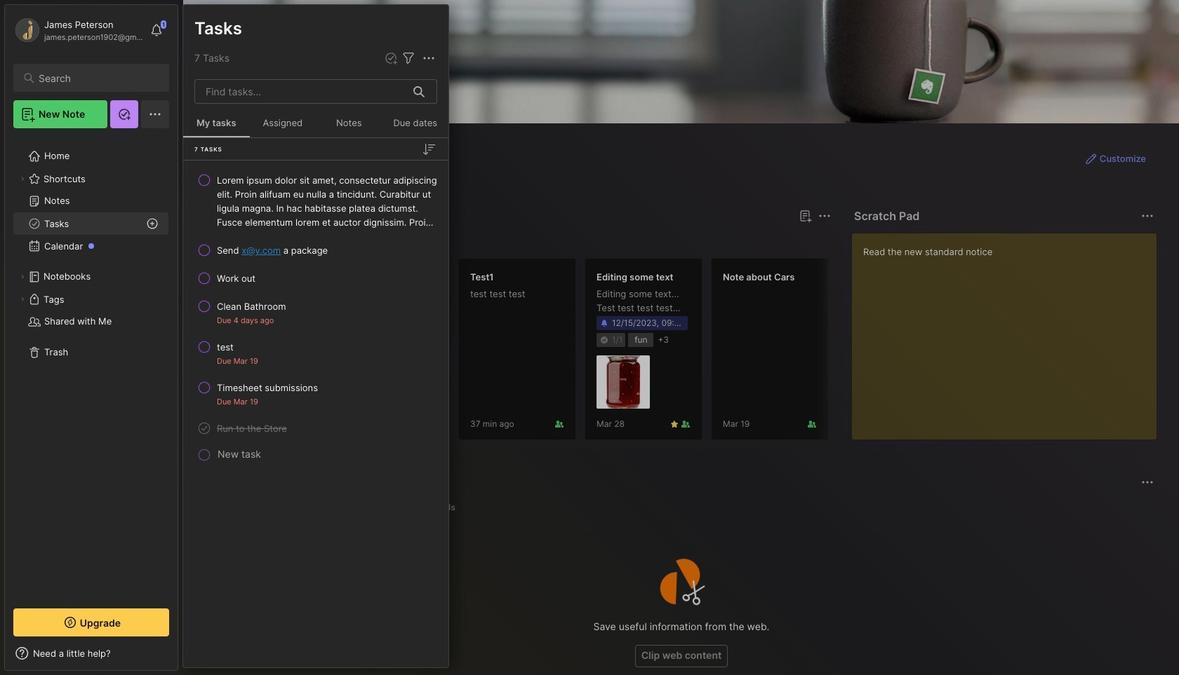 Task type: describe. For each thing, give the bounding box(es) containing it.
click to collapse image
[[177, 650, 188, 667]]

1 row from the top
[[189, 168, 443, 235]]

6 row from the top
[[189, 375, 443, 413]]

Start writing… text field
[[863, 234, 1156, 429]]

More actions and view options field
[[417, 50, 437, 67]]

2 row from the top
[[189, 238, 443, 263]]

2 tab list from the top
[[208, 500, 1152, 517]]

expand notebooks image
[[18, 273, 27, 281]]

4 row from the top
[[189, 294, 443, 332]]

7 row from the top
[[189, 416, 443, 441]]

sort options image
[[420, 141, 437, 158]]



Task type: vqa. For each thing, say whether or not it's contained in the screenshot.
the topmost tab list
yes



Task type: locate. For each thing, give the bounding box(es) containing it.
timesheet submissions 5 cell
[[217, 381, 318, 395]]

WHAT'S NEW field
[[5, 643, 178, 665]]

filter tasks image
[[400, 50, 417, 67]]

row group
[[183, 166, 448, 465], [206, 258, 1179, 449]]

tree
[[5, 137, 178, 597]]

Filter tasks field
[[400, 50, 417, 67]]

1 tab list from the top
[[208, 233, 829, 250]]

work out 2 cell
[[217, 272, 255, 286]]

more actions and view options image
[[420, 50, 437, 67]]

0 vertical spatial tab list
[[208, 233, 829, 250]]

Find tasks… text field
[[197, 80, 405, 103]]

tab
[[208, 233, 250, 250], [255, 233, 312, 250], [208, 500, 262, 517], [422, 500, 462, 517]]

tree inside main element
[[5, 137, 178, 597]]

1 vertical spatial tab list
[[208, 500, 1152, 517]]

run to the store 6 cell
[[217, 422, 287, 436]]

None search field
[[39, 69, 157, 86]]

Sort options field
[[420, 141, 437, 158]]

tab list
[[208, 233, 829, 250], [208, 500, 1152, 517]]

lorem ipsum dolor sit amet, consectetur adipiscing elit. proin alifuam eu nulla a tincidunt. curabitur ut ligula magna. in hac habitasse platea dictumst. fusce elementum lorem et auctor dignissim. proin eget mi id urna euismod consectetur. pellentesque porttitor ac urna quis fermentum: 0 cell
[[217, 173, 437, 230]]

test 4 cell
[[217, 340, 234, 354]]

thumbnail image
[[597, 356, 650, 409]]

row
[[189, 168, 443, 235], [189, 238, 443, 263], [189, 266, 443, 291], [189, 294, 443, 332], [189, 335, 443, 373], [189, 375, 443, 413], [189, 416, 443, 441]]

Search text field
[[39, 72, 157, 85]]

main element
[[0, 0, 182, 676]]

Account field
[[13, 16, 143, 44]]

expand tags image
[[18, 295, 27, 304]]

clean bathroom 3 cell
[[217, 300, 286, 314]]

none search field inside main element
[[39, 69, 157, 86]]

3 row from the top
[[189, 266, 443, 291]]

send x@y.com a package 1 cell
[[217, 244, 328, 258]]

5 row from the top
[[189, 335, 443, 373]]

new task image
[[384, 51, 398, 65]]



